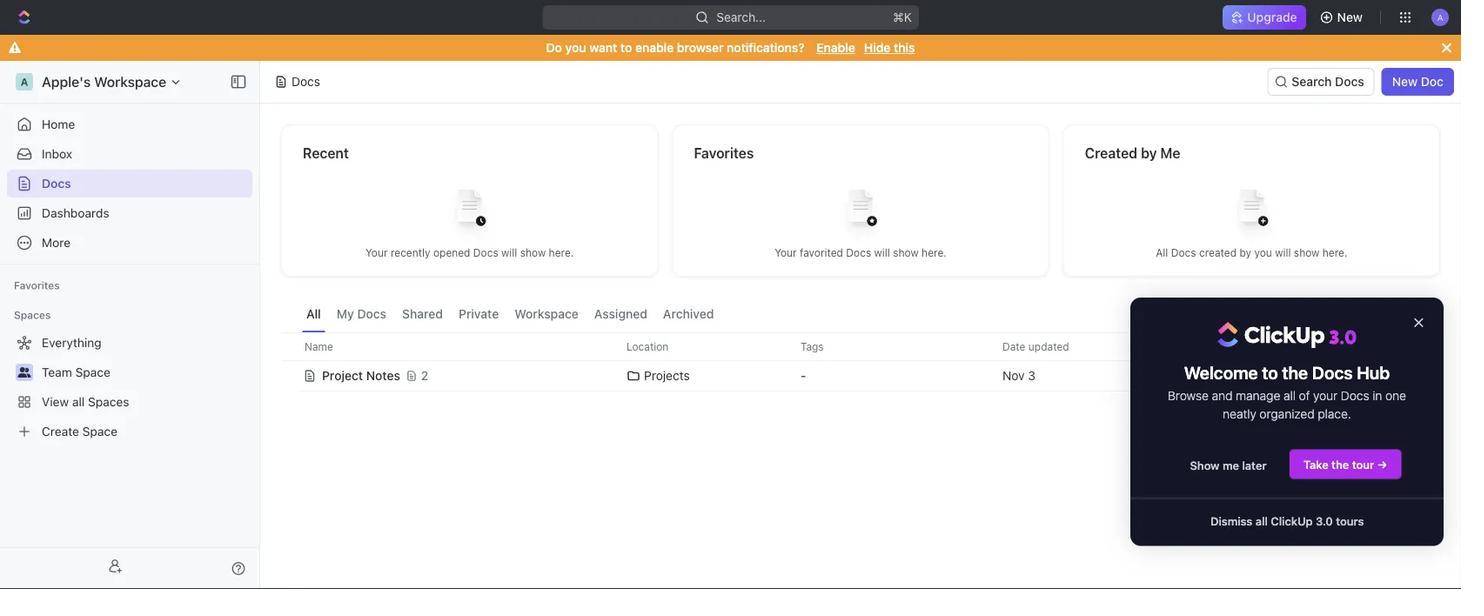 Task type: describe. For each thing, give the bounding box(es) containing it.
team
[[42, 365, 72, 379]]

search...
[[716, 10, 766, 24]]

new for new
[[1337, 10, 1363, 24]]

create space
[[42, 424, 117, 439]]

enable
[[635, 40, 674, 55]]

workspace button
[[510, 298, 583, 332]]

welcome to the docs hub browse and manage all of your docs in one neatly organized place.
[[1168, 362, 1410, 421]]

0 vertical spatial favorites
[[694, 145, 754, 161]]

0 horizontal spatial to
[[620, 40, 632, 55]]

created by me
[[1085, 145, 1181, 161]]

project notes
[[322, 369, 400, 383]]

everything link
[[7, 329, 249, 357]]

⌘k
[[893, 10, 912, 24]]

team space
[[42, 365, 110, 379]]

project
[[322, 369, 363, 383]]

everything
[[42, 336, 102, 350]]

-
[[801, 369, 806, 383]]

favorites button
[[7, 275, 67, 296]]

want
[[589, 40, 617, 55]]

all for all
[[306, 307, 321, 321]]

2 show from the left
[[893, 247, 919, 259]]

notes
[[366, 369, 400, 383]]

my
[[337, 307, 354, 321]]

my docs button
[[332, 298, 391, 332]]

place.
[[1318, 406, 1351, 421]]

your for favorites
[[775, 247, 797, 259]]

table containing project notes
[[281, 332, 1440, 393]]

the inside welcome to the docs hub browse and manage all of your docs in one neatly organized place.
[[1282, 362, 1308, 383]]

dismiss all clickup 3.0 tours button
[[1197, 506, 1378, 536]]

projects
[[644, 369, 690, 383]]

docs up the your
[[1312, 362, 1353, 383]]

docs right opened in the top left of the page
[[473, 247, 498, 259]]

do you want to enable browser notifications? enable hide this
[[546, 40, 915, 55]]

all inside welcome to the docs hub browse and manage all of your docs in one neatly organized place.
[[1284, 389, 1296, 403]]

view
[[42, 395, 69, 409]]

hub
[[1357, 362, 1390, 383]]

show me later
[[1190, 459, 1267, 472]]

apple's workspace
[[42, 74, 166, 90]]

assigned button
[[590, 298, 652, 332]]

search docs button
[[1267, 68, 1375, 96]]

no recent docs image
[[435, 176, 504, 246]]

no favorited docs image
[[826, 176, 896, 246]]

3
[[1028, 369, 1036, 383]]

a inside dropdown button
[[1437, 12, 1443, 22]]

show
[[1190, 459, 1220, 472]]

0 vertical spatial you
[[565, 40, 586, 55]]

and
[[1212, 389, 1233, 403]]

new doc
[[1392, 74, 1444, 89]]

tours
[[1336, 514, 1364, 527]]

2 will from the left
[[874, 247, 890, 259]]

tags
[[801, 341, 824, 353]]

all for all docs created by you will show here.
[[1156, 247, 1168, 259]]

dismiss all clickup 3.0 tours
[[1211, 514, 1364, 527]]

docs right favorited
[[846, 247, 871, 259]]

neatly
[[1223, 406, 1257, 421]]

your for recent
[[366, 247, 388, 259]]

this
[[894, 40, 915, 55]]

location
[[627, 341, 669, 353]]

notifications?
[[727, 40, 805, 55]]

team space link
[[42, 359, 249, 386]]

docs right my
[[357, 307, 386, 321]]

× button
[[1413, 311, 1425, 331]]

Search by name... text field
[[1164, 299, 1383, 325]]

3 will from the left
[[1275, 247, 1291, 259]]

manage
[[1236, 389, 1281, 403]]

assigned
[[594, 307, 647, 321]]

take the tour → button
[[1289, 449, 1403, 480]]

tab list containing all
[[302, 298, 718, 332]]

workspace inside sidebar navigation
[[94, 74, 166, 90]]

user group image
[[18, 367, 31, 378]]

view all spaces
[[42, 395, 129, 409]]

shared button
[[398, 298, 447, 332]]

3.0
[[1316, 514, 1333, 527]]

2 here. from the left
[[922, 247, 947, 259]]

inbox link
[[7, 140, 252, 168]]

me
[[1161, 145, 1181, 161]]

nov
[[1003, 369, 1025, 383]]

1 will from the left
[[501, 247, 517, 259]]

take the tour →
[[1304, 458, 1388, 471]]

more button
[[7, 229, 252, 257]]

hide
[[864, 40, 891, 55]]

take
[[1304, 458, 1329, 471]]

archived button
[[659, 298, 718, 332]]

me
[[1223, 459, 1239, 472]]

do
[[546, 40, 562, 55]]

no created by me docs image
[[1217, 176, 1287, 246]]

upgrade
[[1247, 10, 1297, 24]]

in
[[1373, 389, 1382, 403]]

organized
[[1260, 406, 1315, 421]]

create space link
[[7, 418, 249, 446]]

new doc button
[[1382, 68, 1454, 96]]

new button
[[1313, 3, 1373, 31]]

browser
[[677, 40, 724, 55]]

show me later button
[[1176, 450, 1281, 480]]



Task type: vqa. For each thing, say whether or not it's contained in the screenshot.
Record 'button'
no



Task type: locate. For each thing, give the bounding box(es) containing it.
1 horizontal spatial show
[[893, 247, 919, 259]]

new inside button
[[1337, 10, 1363, 24]]

1 horizontal spatial spaces
[[88, 395, 129, 409]]

private button
[[454, 298, 503, 332]]

show
[[520, 247, 546, 259], [893, 247, 919, 259], [1294, 247, 1320, 259]]

create
[[42, 424, 79, 439]]

home
[[42, 117, 75, 131]]

search docs
[[1292, 74, 1364, 89]]

all left created
[[1156, 247, 1168, 259]]

all right the view
[[72, 395, 85, 409]]

all for dismiss all clickup 3.0 tours
[[1256, 514, 1268, 527]]

0 vertical spatial the
[[1282, 362, 1308, 383]]

your
[[1313, 389, 1338, 403]]

the inside take the tour → button
[[1332, 458, 1349, 471]]

0 horizontal spatial all
[[306, 307, 321, 321]]

space down view all spaces
[[82, 424, 117, 439]]

date updated button
[[992, 333, 1080, 360]]

0 horizontal spatial your
[[366, 247, 388, 259]]

you down no created by me docs image
[[1254, 247, 1272, 259]]

all left of
[[1284, 389, 1296, 403]]

clickup
[[1271, 514, 1313, 527]]

cell inside row
[[1131, 360, 1271, 392]]

workspace right private
[[515, 307, 579, 321]]

2 your from the left
[[775, 247, 797, 259]]

new for new doc
[[1392, 74, 1418, 89]]

dismiss
[[1211, 514, 1253, 527]]

0 horizontal spatial new
[[1337, 10, 1363, 24]]

upgrade link
[[1223, 5, 1306, 30]]

date updated
[[1003, 341, 1069, 353]]

a button
[[1426, 3, 1454, 31]]

to up manage
[[1262, 362, 1278, 383]]

of
[[1299, 389, 1310, 403]]

you
[[565, 40, 586, 55], [1254, 247, 1272, 259]]

show up workspace button
[[520, 247, 546, 259]]

spaces
[[14, 309, 51, 321], [88, 395, 129, 409]]

apple's workspace, , element
[[16, 73, 33, 91]]

0 vertical spatial new
[[1337, 10, 1363, 24]]

space for create space
[[82, 424, 117, 439]]

2 horizontal spatial all
[[1284, 389, 1296, 403]]

0 vertical spatial space
[[75, 365, 110, 379]]

1 horizontal spatial you
[[1254, 247, 1272, 259]]

updated
[[1029, 341, 1069, 353]]

3 here. from the left
[[1323, 247, 1348, 259]]

all left clickup
[[1256, 514, 1268, 527]]

docs inside sidebar navigation
[[42, 176, 71, 191]]

sharing
[[1281, 341, 1319, 353]]

a left apple's
[[21, 76, 28, 88]]

opened
[[433, 247, 470, 259]]

0 vertical spatial to
[[620, 40, 632, 55]]

1 horizontal spatial your
[[775, 247, 797, 259]]

browse
[[1168, 389, 1209, 403]]

will down no created by me docs image
[[1275, 247, 1291, 259]]

new inside button
[[1392, 74, 1418, 89]]

1 your from the left
[[366, 247, 388, 259]]

1 vertical spatial by
[[1240, 247, 1252, 259]]

docs
[[292, 74, 320, 89], [1335, 74, 1364, 89], [42, 176, 71, 191], [473, 247, 498, 259], [846, 247, 871, 259], [1171, 247, 1196, 259], [357, 307, 386, 321], [1312, 362, 1353, 383], [1341, 389, 1370, 403]]

archived
[[663, 307, 714, 321]]

one
[[1386, 389, 1406, 403]]

name
[[305, 341, 333, 353]]

your left recently
[[366, 247, 388, 259]]

apple's
[[42, 74, 91, 90]]

tab list
[[302, 298, 718, 332]]

0 vertical spatial spaces
[[14, 309, 51, 321]]

workspace
[[94, 74, 166, 90], [515, 307, 579, 321]]

2
[[421, 369, 429, 383]]

1 horizontal spatial a
[[1437, 12, 1443, 22]]

1 horizontal spatial to
[[1262, 362, 1278, 383]]

1 horizontal spatial all
[[1256, 514, 1268, 527]]

space for team space
[[75, 365, 110, 379]]

dashboards link
[[7, 199, 252, 227]]

×
[[1413, 311, 1425, 331]]

by right created
[[1240, 247, 1252, 259]]

will
[[501, 247, 517, 259], [874, 247, 890, 259], [1275, 247, 1291, 259]]

docs right search
[[1335, 74, 1364, 89]]

1 horizontal spatial all
[[1156, 247, 1168, 259]]

all left my
[[306, 307, 321, 321]]

sidebar navigation
[[0, 61, 264, 589]]

will right opened in the top left of the page
[[501, 247, 517, 259]]

a inside navigation
[[21, 76, 28, 88]]

all docs created by you will show here.
[[1156, 247, 1348, 259]]

0 vertical spatial a
[[1437, 12, 1443, 22]]

0 horizontal spatial all
[[72, 395, 85, 409]]

the left tour in the bottom right of the page
[[1332, 458, 1349, 471]]

shared
[[402, 307, 443, 321]]

cell
[[1131, 360, 1271, 392]]

favorited
[[800, 247, 843, 259]]

created
[[1085, 145, 1138, 161]]

row containing name
[[281, 332, 1440, 361]]

to right want
[[620, 40, 632, 55]]

1 horizontal spatial workspace
[[515, 307, 579, 321]]

favorites inside button
[[14, 279, 60, 292]]

workspace up home link
[[94, 74, 166, 90]]

0 vertical spatial by
[[1141, 145, 1157, 161]]

to
[[620, 40, 632, 55], [1262, 362, 1278, 383]]

enable
[[817, 40, 855, 55]]

2 row from the top
[[281, 359, 1440, 393]]

1 show from the left
[[520, 247, 546, 259]]

1 vertical spatial favorites
[[14, 279, 60, 292]]

1 horizontal spatial new
[[1392, 74, 1418, 89]]

the
[[1282, 362, 1308, 383], [1332, 458, 1349, 471]]

workspace inside button
[[515, 307, 579, 321]]

search
[[1292, 74, 1332, 89]]

0 horizontal spatial workspace
[[94, 74, 166, 90]]

the up of
[[1282, 362, 1308, 383]]

row containing project notes
[[281, 359, 1440, 393]]

0 horizontal spatial you
[[565, 40, 586, 55]]

spaces up the "create space" link
[[88, 395, 129, 409]]

1 vertical spatial you
[[1254, 247, 1272, 259]]

2 horizontal spatial here.
[[1323, 247, 1348, 259]]

all inside button
[[1256, 514, 1268, 527]]

show down no favorited docs image
[[893, 247, 919, 259]]

0 horizontal spatial the
[[1282, 362, 1308, 383]]

1 vertical spatial new
[[1392, 74, 1418, 89]]

here.
[[549, 247, 574, 259], [922, 247, 947, 259], [1323, 247, 1348, 259]]

0 horizontal spatial favorites
[[14, 279, 60, 292]]

inbox
[[42, 147, 72, 161]]

0 horizontal spatial will
[[501, 247, 517, 259]]

→
[[1377, 458, 1388, 471]]

docs left in
[[1341, 389, 1370, 403]]

a
[[1437, 12, 1443, 22], [21, 76, 28, 88]]

tree
[[7, 329, 252, 446]]

my docs
[[337, 307, 386, 321]]

dashboards
[[42, 206, 109, 220]]

1 vertical spatial all
[[306, 307, 321, 321]]

tree containing everything
[[7, 329, 252, 446]]

new left the doc
[[1392, 74, 1418, 89]]

by left me
[[1141, 145, 1157, 161]]

recently
[[391, 247, 430, 259]]

0 vertical spatial workspace
[[94, 74, 166, 90]]

your favorited docs will show here.
[[775, 247, 947, 259]]

0 vertical spatial all
[[1156, 247, 1168, 259]]

all for view all spaces
[[72, 395, 85, 409]]

doc
[[1421, 74, 1444, 89]]

3 show from the left
[[1294, 247, 1320, 259]]

private
[[459, 307, 499, 321]]

2 horizontal spatial will
[[1275, 247, 1291, 259]]

table
[[281, 332, 1440, 393]]

view all spaces link
[[7, 388, 249, 416]]

docs left created
[[1171, 247, 1196, 259]]

2 horizontal spatial show
[[1294, 247, 1320, 259]]

docs down inbox
[[42, 176, 71, 191]]

space up view all spaces
[[75, 365, 110, 379]]

0 horizontal spatial here.
[[549, 247, 574, 259]]

docs up recent
[[292, 74, 320, 89]]

favorites
[[694, 145, 754, 161], [14, 279, 60, 292]]

will down no favorited docs image
[[874, 247, 890, 259]]

all
[[1156, 247, 1168, 259], [306, 307, 321, 321]]

all button
[[302, 298, 325, 332]]

date
[[1003, 341, 1026, 353]]

welcome to the docs hub dialog
[[1131, 298, 1444, 546]]

to inside welcome to the docs hub browse and manage all of your docs in one neatly organized place.
[[1262, 362, 1278, 383]]

welcome
[[1184, 362, 1258, 383]]

home link
[[7, 111, 252, 138]]

1 vertical spatial spaces
[[88, 395, 129, 409]]

a up the doc
[[1437, 12, 1443, 22]]

your left favorited
[[775, 247, 797, 259]]

1 vertical spatial the
[[1332, 458, 1349, 471]]

1 vertical spatial to
[[1262, 362, 1278, 383]]

tree inside sidebar navigation
[[7, 329, 252, 446]]

0 horizontal spatial spaces
[[14, 309, 51, 321]]

1 horizontal spatial will
[[874, 247, 890, 259]]

1 horizontal spatial the
[[1332, 458, 1349, 471]]

later
[[1242, 459, 1267, 472]]

tour
[[1352, 458, 1374, 471]]

docs link
[[7, 170, 252, 198]]

1 horizontal spatial by
[[1240, 247, 1252, 259]]

you right do
[[565, 40, 586, 55]]

new up search docs
[[1337, 10, 1363, 24]]

your recently opened docs will show here.
[[366, 247, 574, 259]]

1 here. from the left
[[549, 247, 574, 259]]

all inside button
[[306, 307, 321, 321]]

1 row from the top
[[281, 332, 1440, 361]]

1 vertical spatial workspace
[[515, 307, 579, 321]]

row down tags on the bottom
[[281, 359, 1440, 393]]

all
[[1284, 389, 1296, 403], [72, 395, 85, 409], [1256, 514, 1268, 527]]

spaces down "favorites" button
[[14, 309, 51, 321]]

all inside sidebar navigation
[[72, 395, 85, 409]]

1 vertical spatial a
[[21, 76, 28, 88]]

more
[[42, 235, 71, 250]]

0 horizontal spatial a
[[21, 76, 28, 88]]

row
[[281, 332, 1440, 361], [281, 359, 1440, 393]]

nov 3
[[1003, 369, 1036, 383]]

1 horizontal spatial favorites
[[694, 145, 754, 161]]

row up -
[[281, 332, 1440, 361]]

show up the search by name... text box
[[1294, 247, 1320, 259]]

1 horizontal spatial here.
[[922, 247, 947, 259]]

0 horizontal spatial by
[[1141, 145, 1157, 161]]

1 vertical spatial space
[[82, 424, 117, 439]]

0 horizontal spatial show
[[520, 247, 546, 259]]



